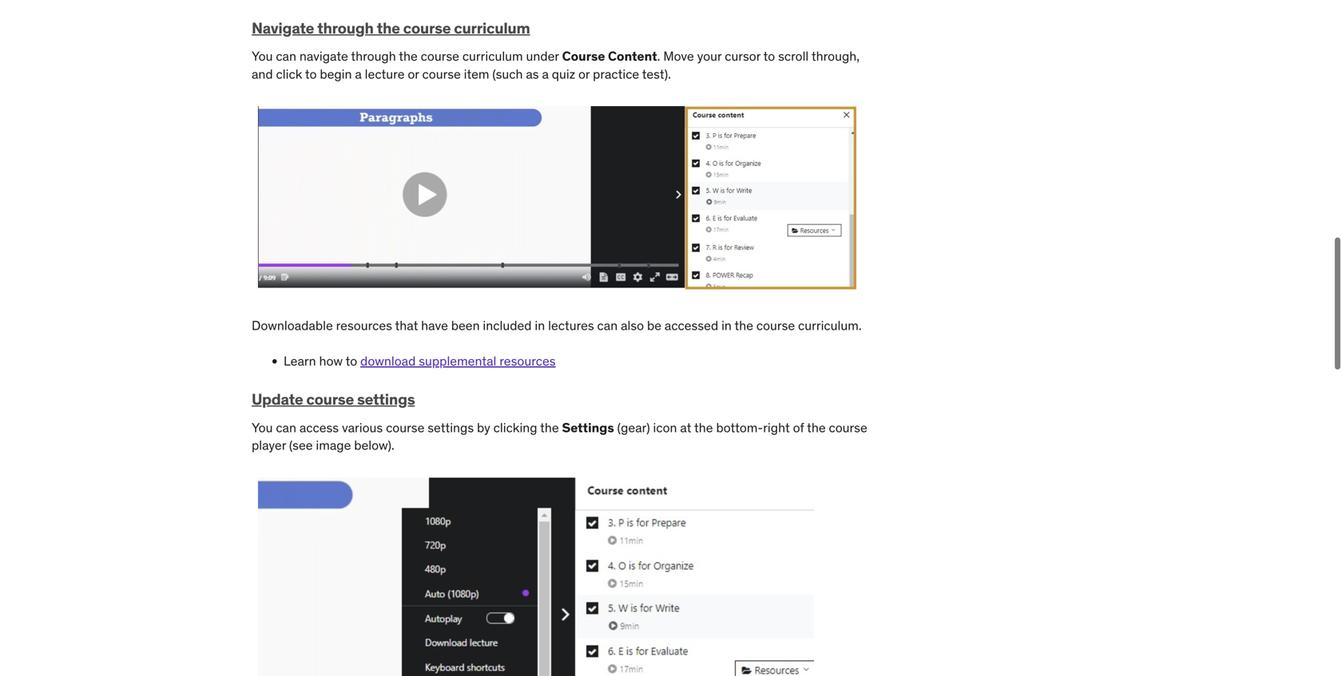 Task type: describe. For each thing, give the bounding box(es) containing it.
update
[[252, 390, 303, 409]]

(gear) icon at the bottom-right of the course player (see image below).
[[252, 420, 868, 454]]

1 or from the left
[[408, 66, 419, 82]]

clicking
[[494, 420, 537, 436]]

below).
[[354, 438, 394, 454]]

content
[[608, 48, 657, 64]]

also
[[621, 318, 644, 334]]

lecture
[[365, 66, 405, 82]]

1 vertical spatial can
[[597, 318, 618, 334]]

lectures
[[548, 318, 594, 334]]

that
[[395, 318, 418, 334]]

begin
[[320, 66, 352, 82]]

right
[[763, 420, 790, 436]]

course up you can navigate through the course curriculum under course content
[[403, 18, 451, 37]]

scroll
[[778, 48, 809, 64]]

navigate through the course curriculum
[[252, 18, 530, 37]]

course_player_settings.jpg image
[[258, 478, 814, 677]]

1 a from the left
[[355, 66, 362, 82]]

accessed
[[665, 318, 718, 334]]

settings
[[562, 420, 614, 436]]

click
[[276, 66, 302, 82]]

.
[[657, 48, 660, 64]]

be
[[647, 318, 662, 334]]

course_curriculum.jpg image
[[258, 106, 856, 290]]

1 horizontal spatial resources
[[500, 353, 556, 370]]

icon
[[653, 420, 677, 436]]

practice
[[593, 66, 639, 82]]

0 horizontal spatial settings
[[357, 390, 415, 409]]

learn
[[284, 353, 316, 370]]

cursor
[[725, 48, 761, 64]]

you can access various course settings by clicking the settings
[[252, 420, 614, 436]]

various
[[342, 420, 383, 436]]

supplemental
[[419, 353, 496, 370]]

test).
[[642, 66, 671, 82]]

download supplemental resources link
[[360, 353, 556, 370]]

course left curriculum.
[[757, 318, 795, 334]]

(such
[[492, 66, 523, 82]]

(gear)
[[617, 420, 650, 436]]

by
[[477, 420, 490, 436]]

0 vertical spatial curriculum
[[454, 18, 530, 37]]

1 horizontal spatial settings
[[428, 420, 474, 436]]

at
[[680, 420, 692, 436]]

can for you can access various course settings by clicking the settings
[[276, 420, 296, 436]]

(see
[[289, 438, 313, 454]]



Task type: locate. For each thing, give the bounding box(es) containing it.
through up navigate
[[317, 18, 374, 37]]

1 vertical spatial through
[[351, 48, 396, 64]]

you up player in the bottom of the page
[[252, 420, 273, 436]]

2 in from the left
[[722, 318, 732, 334]]

a right as
[[542, 66, 549, 82]]

0 horizontal spatial resources
[[336, 318, 392, 334]]

0 vertical spatial to
[[764, 48, 775, 64]]

1 horizontal spatial or
[[578, 66, 590, 82]]

a
[[355, 66, 362, 82], [542, 66, 549, 82]]

move
[[663, 48, 694, 64]]

curriculum up you can navigate through the course curriculum under course content
[[454, 18, 530, 37]]

to left scroll
[[764, 48, 775, 64]]

curriculum
[[454, 18, 530, 37], [462, 48, 523, 64]]

or
[[408, 66, 419, 82], [578, 66, 590, 82]]

access
[[299, 420, 339, 436]]

can up (see
[[276, 420, 296, 436]]

settings left "by"
[[428, 420, 474, 436]]

1 vertical spatial you
[[252, 420, 273, 436]]

course up below).
[[386, 420, 425, 436]]

0 horizontal spatial or
[[408, 66, 419, 82]]

of
[[793, 420, 804, 436]]

0 vertical spatial through
[[317, 18, 374, 37]]

the
[[377, 18, 400, 37], [399, 48, 418, 64], [735, 318, 753, 334], [540, 420, 559, 436], [694, 420, 713, 436], [807, 420, 826, 436]]

2 or from the left
[[578, 66, 590, 82]]

downloadable
[[252, 318, 333, 334]]

download
[[360, 353, 416, 370]]

2 vertical spatial can
[[276, 420, 296, 436]]

through
[[317, 18, 374, 37], [351, 48, 396, 64]]

1 you from the top
[[252, 48, 273, 64]]

course down you can navigate through the course curriculum under course content
[[422, 66, 461, 82]]

can left also
[[597, 318, 618, 334]]

through,
[[812, 48, 860, 64]]

in right accessed
[[722, 318, 732, 334]]

you
[[252, 48, 273, 64], [252, 420, 273, 436]]

1 vertical spatial settings
[[428, 420, 474, 436]]

1 in from the left
[[535, 318, 545, 334]]

curriculum up the '(such'
[[462, 48, 523, 64]]

your
[[697, 48, 722, 64]]

image
[[316, 438, 351, 454]]

settings
[[357, 390, 415, 409], [428, 420, 474, 436]]

included
[[483, 318, 532, 334]]

can for you can navigate through the course curriculum under course content
[[276, 48, 296, 64]]

navigate
[[299, 48, 348, 64]]

course inside (gear) icon at the bottom-right of the course player (see image below).
[[829, 420, 868, 436]]

course right of
[[829, 420, 868, 436]]

course inside . move your cursor to scroll through, and click to begin a lecture or course item (such as a quiz or practice test).
[[422, 66, 461, 82]]

as
[[526, 66, 539, 82]]

0 horizontal spatial in
[[535, 318, 545, 334]]

can
[[276, 48, 296, 64], [597, 318, 618, 334], [276, 420, 296, 436]]

course up access
[[306, 390, 354, 409]]

player
[[252, 438, 286, 454]]

course
[[562, 48, 605, 64]]

resources
[[336, 318, 392, 334], [500, 353, 556, 370]]

learn how to download supplemental resources
[[284, 353, 556, 370]]

navigate
[[252, 18, 314, 37]]

bottom-
[[716, 420, 763, 436]]

2 you from the top
[[252, 420, 273, 436]]

0 vertical spatial can
[[276, 48, 296, 64]]

can up click
[[276, 48, 296, 64]]

to
[[764, 48, 775, 64], [305, 66, 317, 82], [346, 353, 357, 370]]

in left lectures
[[535, 318, 545, 334]]

. move your cursor to scroll through, and click to begin a lecture or course item (such as a quiz or practice test).
[[252, 48, 860, 82]]

you can navigate through the course curriculum under course content
[[252, 48, 657, 64]]

in
[[535, 318, 545, 334], [722, 318, 732, 334]]

0 vertical spatial you
[[252, 48, 273, 64]]

2 vertical spatial to
[[346, 353, 357, 370]]

course down navigate through the course curriculum at left
[[421, 48, 459, 64]]

downloadable resources that have been included in lectures can also be accessed in the course curriculum.
[[252, 318, 865, 334]]

2 horizontal spatial to
[[764, 48, 775, 64]]

to right click
[[305, 66, 317, 82]]

course
[[403, 18, 451, 37], [421, 48, 459, 64], [422, 66, 461, 82], [757, 318, 795, 334], [306, 390, 354, 409], [386, 420, 425, 436], [829, 420, 868, 436]]

1 vertical spatial resources
[[500, 353, 556, 370]]

resources left that
[[336, 318, 392, 334]]

1 vertical spatial to
[[305, 66, 317, 82]]

curriculum.
[[798, 318, 862, 334]]

2 a from the left
[[542, 66, 549, 82]]

you for you can navigate through the course curriculum under course content
[[252, 48, 273, 64]]

have
[[421, 318, 448, 334]]

and
[[252, 66, 273, 82]]

0 horizontal spatial a
[[355, 66, 362, 82]]

under
[[526, 48, 559, 64]]

how
[[319, 353, 343, 370]]

0 horizontal spatial to
[[305, 66, 317, 82]]

1 horizontal spatial a
[[542, 66, 549, 82]]

through up lecture
[[351, 48, 396, 64]]

update course settings
[[252, 390, 415, 409]]

1 vertical spatial curriculum
[[462, 48, 523, 64]]

or down course
[[578, 66, 590, 82]]

you for you can access various course settings by clicking the settings
[[252, 420, 273, 436]]

a right begin at the top left
[[355, 66, 362, 82]]

or right lecture
[[408, 66, 419, 82]]

been
[[451, 318, 480, 334]]

1 horizontal spatial in
[[722, 318, 732, 334]]

settings up various on the left
[[357, 390, 415, 409]]

to right how
[[346, 353, 357, 370]]

1 horizontal spatial to
[[346, 353, 357, 370]]

0 vertical spatial resources
[[336, 318, 392, 334]]

you up and
[[252, 48, 273, 64]]

quiz
[[552, 66, 575, 82]]

item
[[464, 66, 489, 82]]

resources down included at top left
[[500, 353, 556, 370]]

0 vertical spatial settings
[[357, 390, 415, 409]]



Task type: vqa. For each thing, say whether or not it's contained in the screenshot.
Move
yes



